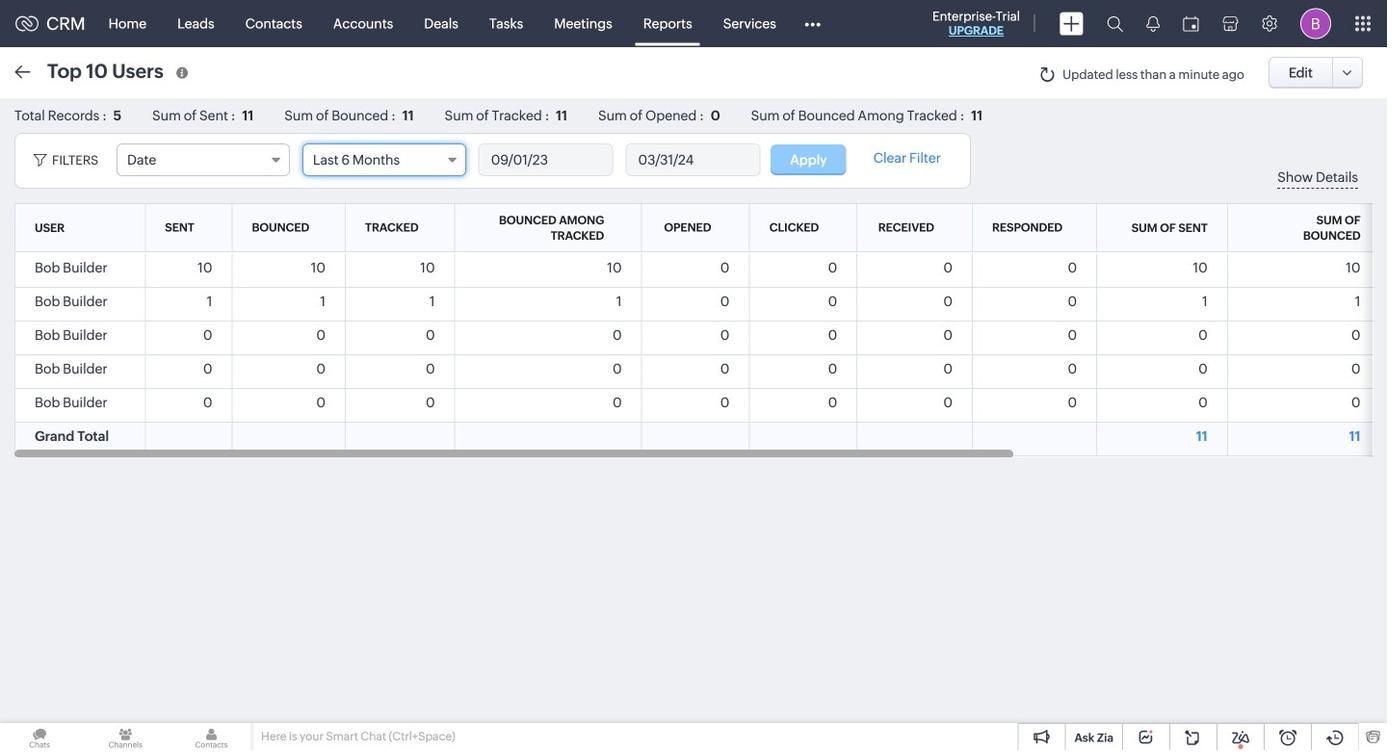 Task type: describe. For each thing, give the bounding box(es) containing it.
contacts image
[[172, 723, 251, 750]]

logo image
[[15, 16, 39, 31]]

search element
[[1095, 0, 1135, 47]]

2 mm/dd/yy text field from the left
[[627, 144, 760, 175]]

create menu element
[[1048, 0, 1095, 47]]

search image
[[1107, 15, 1123, 32]]

create menu image
[[1060, 12, 1084, 35]]



Task type: vqa. For each thing, say whether or not it's contained in the screenshot.
New corresponding to New Rating
no



Task type: locate. For each thing, give the bounding box(es) containing it.
0 horizontal spatial mm/dd/yy text field
[[479, 144, 612, 175]]

profile element
[[1289, 0, 1343, 47]]

channels image
[[86, 723, 165, 750]]

chats image
[[0, 723, 79, 750]]

signals image
[[1146, 15, 1160, 32]]

Other Modules field
[[792, 8, 833, 39]]

signals element
[[1135, 0, 1171, 47]]

MM/DD/YY text field
[[479, 144, 612, 175], [627, 144, 760, 175]]

profile image
[[1300, 8, 1331, 39]]

calendar image
[[1183, 16, 1199, 31]]

1 horizontal spatial mm/dd/yy text field
[[627, 144, 760, 175]]

None field
[[117, 144, 290, 176], [302, 144, 466, 176], [117, 144, 290, 176], [302, 144, 466, 176]]

1 mm/dd/yy text field from the left
[[479, 144, 612, 175]]



